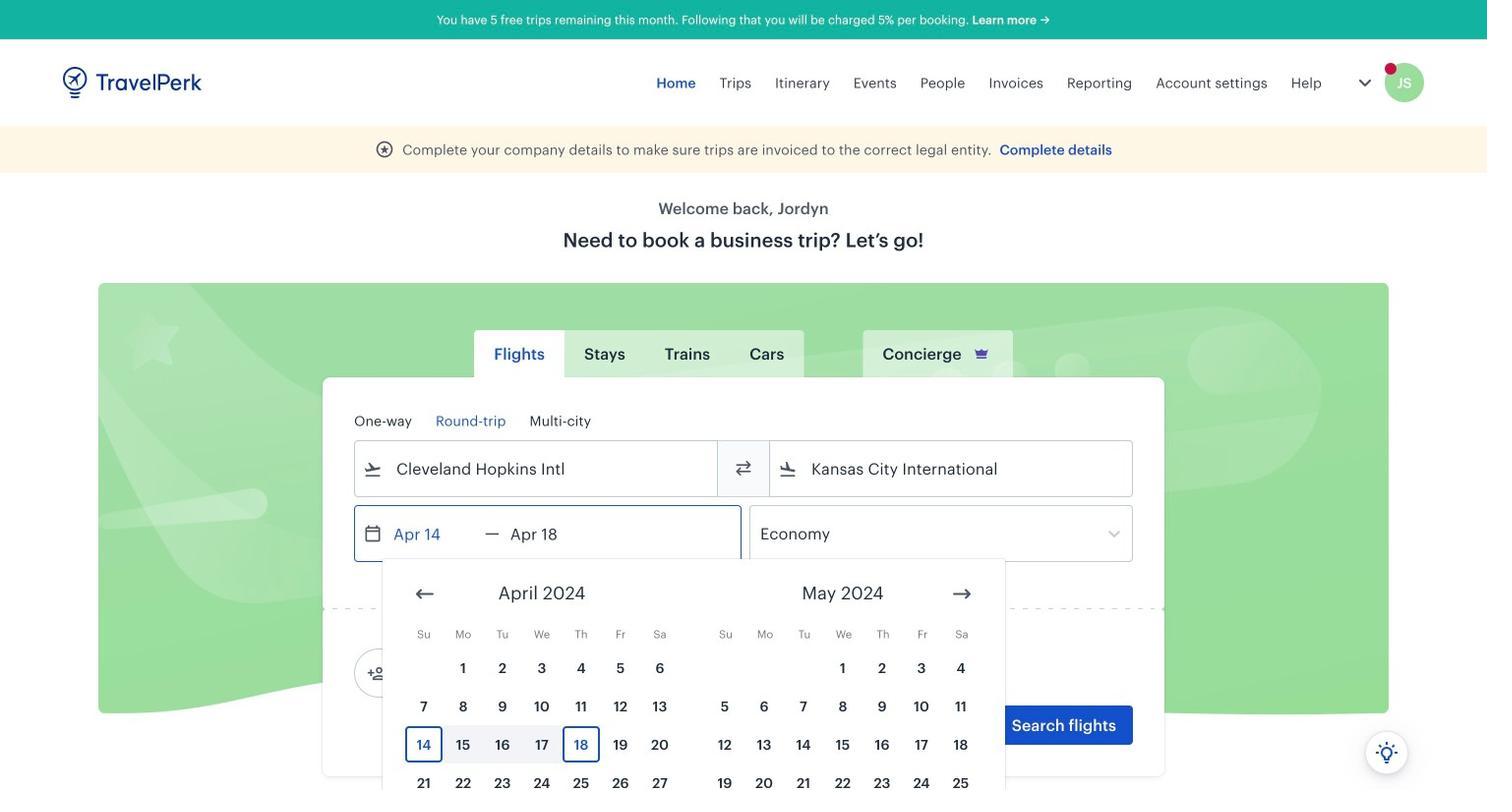 Task type: vqa. For each thing, say whether or not it's contained in the screenshot.
Add first traveler 'search field'
yes



Task type: describe. For each thing, give the bounding box(es) containing it.
move backward to switch to the previous month. image
[[413, 583, 437, 606]]

Depart text field
[[383, 507, 485, 562]]

Add first traveler search field
[[387, 658, 591, 690]]

From search field
[[383, 453, 692, 485]]

Return text field
[[499, 507, 602, 562]]



Task type: locate. For each thing, give the bounding box(es) containing it.
To search field
[[798, 453, 1107, 485]]

move forward to switch to the next month. image
[[950, 583, 974, 606]]

calendar application
[[383, 560, 1487, 791]]



